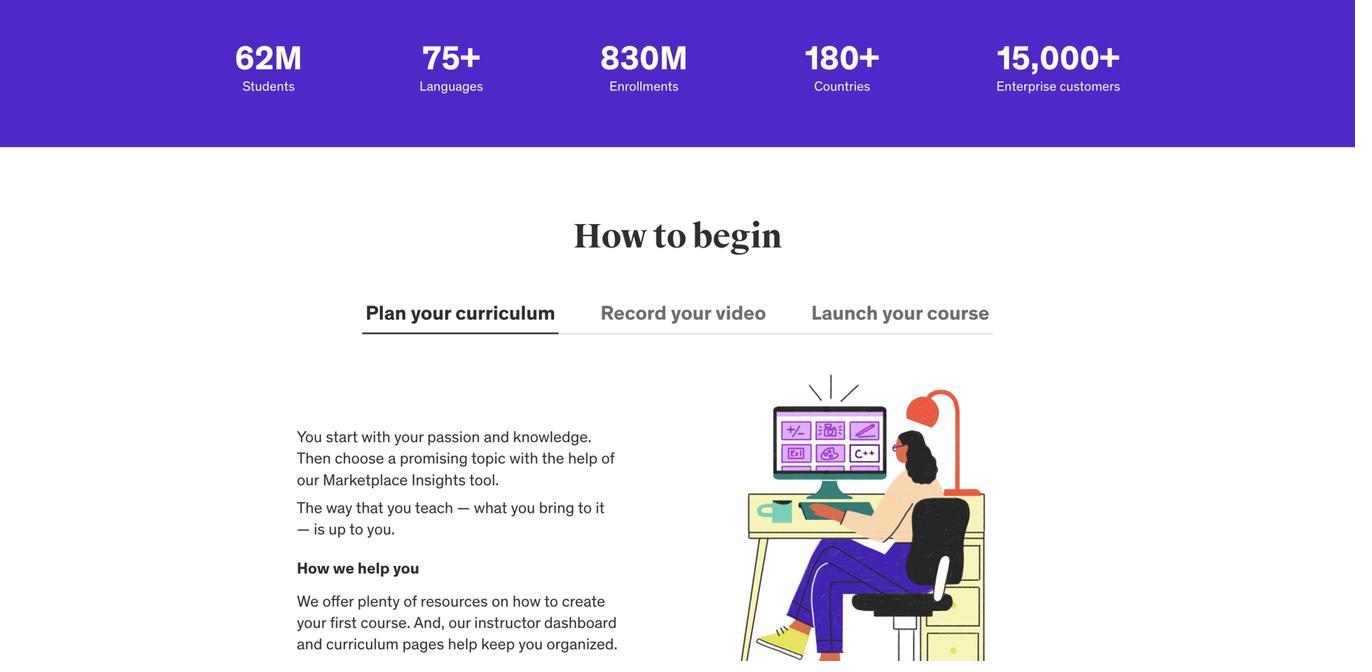 Task type: locate. For each thing, give the bounding box(es) containing it.
course.
[[361, 613, 411, 633]]

enrollments
[[610, 78, 679, 94]]

how we help you
[[297, 559, 419, 578]]

1 vertical spatial curriculum
[[326, 635, 399, 654]]

enterprise
[[997, 78, 1057, 94]]

0 vertical spatial our
[[297, 470, 319, 490]]

topic
[[471, 449, 506, 468]]

your right plan
[[411, 301, 451, 325]]

0 vertical spatial curriculum
[[456, 301, 556, 325]]

0 horizontal spatial with
[[362, 427, 391, 447]]

62m students
[[235, 38, 303, 94]]

your inside you start with your passion and knowledge. then choose a promising topic with the help of our marketplace insights tool.
[[394, 427, 424, 447]]

how up record
[[573, 216, 647, 258]]

of
[[601, 449, 615, 468], [404, 592, 417, 611]]

your for course
[[883, 301, 923, 325]]

0 horizontal spatial our
[[297, 470, 319, 490]]

curriculum inside button
[[456, 301, 556, 325]]

you right what
[[511, 498, 535, 517]]

0 vertical spatial with
[[362, 427, 391, 447]]

1 vertical spatial —
[[297, 520, 310, 539]]

your left the course
[[883, 301, 923, 325]]

help left the keep
[[448, 635, 478, 654]]

1 horizontal spatial how
[[573, 216, 647, 258]]

resources
[[421, 592, 488, 611]]

180+ countries
[[805, 38, 880, 94]]

it
[[596, 498, 605, 517]]

75+
[[422, 38, 480, 78]]

tab list containing plan your curriculum
[[362, 294, 993, 334]]

offer
[[322, 592, 354, 611]]

1 vertical spatial of
[[404, 592, 417, 611]]

help
[[568, 449, 598, 468], [358, 559, 390, 578], [448, 635, 478, 654]]

how to begin
[[573, 216, 782, 258]]

1 vertical spatial help
[[358, 559, 390, 578]]

and
[[484, 427, 509, 447], [297, 635, 322, 654]]

1 horizontal spatial —
[[457, 498, 470, 517]]

1 vertical spatial and
[[297, 635, 322, 654]]

you down instructor
[[519, 635, 543, 654]]

how
[[573, 216, 647, 258], [297, 559, 330, 578]]

your inside we offer plenty of resources on how to create your first course. and, our instructor dashboard and curriculum pages help keep you organized.
[[297, 613, 326, 633]]

with up a
[[362, 427, 391, 447]]

and inside you start with your passion and knowledge. then choose a promising topic with the help of our marketplace insights tool.
[[484, 427, 509, 447]]

your down we
[[297, 613, 326, 633]]

instructor
[[474, 613, 541, 633]]

to
[[653, 216, 687, 258], [578, 498, 592, 517], [349, 520, 363, 539], [544, 592, 558, 611]]

promising
[[400, 449, 468, 468]]

our
[[297, 470, 319, 490], [449, 613, 471, 633]]

and inside we offer plenty of resources on how to create your first course. and, our instructor dashboard and curriculum pages help keep you organized.
[[297, 635, 322, 654]]

0 vertical spatial of
[[601, 449, 615, 468]]

our down then
[[297, 470, 319, 490]]

to right how
[[544, 592, 558, 611]]

how for how to begin
[[573, 216, 647, 258]]

curriculum inside we offer plenty of resources on how to create your first course. and, our instructor dashboard and curriculum pages help keep you organized.
[[326, 635, 399, 654]]

help right 'we'
[[358, 559, 390, 578]]

to inside we offer plenty of resources on how to create your first course. and, our instructor dashboard and curriculum pages help keep you organized.
[[544, 592, 558, 611]]

passion
[[427, 427, 480, 447]]

0 horizontal spatial and
[[297, 635, 322, 654]]

1 horizontal spatial our
[[449, 613, 471, 633]]

knowledge.
[[513, 427, 592, 447]]

0 vertical spatial help
[[568, 449, 598, 468]]

plan your curriculum
[[366, 301, 556, 325]]

with left the
[[509, 449, 538, 468]]

1 horizontal spatial help
[[448, 635, 478, 654]]

0 vertical spatial and
[[484, 427, 509, 447]]

2 vertical spatial help
[[448, 635, 478, 654]]

help inside we offer plenty of resources on how to create your first course. and, our instructor dashboard and curriculum pages help keep you organized.
[[448, 635, 478, 654]]

75+ languages
[[420, 38, 483, 94]]

begin
[[693, 216, 782, 258]]

15,000+ enterprise customers
[[997, 38, 1121, 94]]

of inside you start with your passion and knowledge. then choose a promising topic with the help of our marketplace insights tool.
[[601, 449, 615, 468]]

0 vertical spatial how
[[573, 216, 647, 258]]

your up a
[[394, 427, 424, 447]]

and,
[[414, 613, 445, 633]]

180+
[[805, 38, 880, 78]]

students
[[243, 78, 295, 94]]

— left what
[[457, 498, 470, 517]]

choose
[[335, 449, 384, 468]]

record your video
[[601, 301, 766, 325]]

830m
[[600, 38, 688, 78]]

— left is
[[297, 520, 310, 539]]

you
[[387, 498, 412, 517], [511, 498, 535, 517], [393, 559, 419, 578], [519, 635, 543, 654]]

15,000+
[[997, 38, 1120, 78]]

a
[[388, 449, 396, 468]]

help right the
[[568, 449, 598, 468]]

your
[[411, 301, 451, 325], [671, 301, 711, 325], [883, 301, 923, 325], [394, 427, 424, 447], [297, 613, 326, 633]]

1 horizontal spatial curriculum
[[456, 301, 556, 325]]

the way that you teach — what you bring to it — is up to you.
[[297, 498, 605, 539]]

you
[[297, 427, 322, 447]]

how left 'we'
[[297, 559, 330, 578]]

and down we
[[297, 635, 322, 654]]

and up topic
[[484, 427, 509, 447]]

of up and,
[[404, 592, 417, 611]]

create
[[562, 592, 605, 611]]

record your video button
[[597, 294, 770, 333]]

the
[[542, 449, 564, 468]]

countries
[[814, 78, 871, 94]]

1 vertical spatial how
[[297, 559, 330, 578]]

—
[[457, 498, 470, 517], [297, 520, 310, 539]]

tab list
[[362, 294, 993, 334]]

curriculum
[[456, 301, 556, 325], [326, 635, 399, 654]]

up
[[329, 520, 346, 539]]

languages
[[420, 78, 483, 94]]

your left video
[[671, 301, 711, 325]]

we
[[333, 559, 354, 578]]

then
[[297, 449, 331, 468]]

help inside you start with your passion and knowledge. then choose a promising topic with the help of our marketplace insights tool.
[[568, 449, 598, 468]]

0 horizontal spatial of
[[404, 592, 417, 611]]

0 horizontal spatial curriculum
[[326, 635, 399, 654]]

0 horizontal spatial —
[[297, 520, 310, 539]]

our down resources
[[449, 613, 471, 633]]

1 horizontal spatial of
[[601, 449, 615, 468]]

1 horizontal spatial with
[[509, 449, 538, 468]]

course
[[927, 301, 990, 325]]

of up it
[[601, 449, 615, 468]]

to left it
[[578, 498, 592, 517]]

0 horizontal spatial how
[[297, 559, 330, 578]]

2 horizontal spatial help
[[568, 449, 598, 468]]

1 vertical spatial our
[[449, 613, 471, 633]]

is
[[314, 520, 325, 539]]

with
[[362, 427, 391, 447], [509, 449, 538, 468]]

1 horizontal spatial and
[[484, 427, 509, 447]]



Task type: describe. For each thing, give the bounding box(es) containing it.
on
[[492, 592, 509, 611]]

to right up
[[349, 520, 363, 539]]

teach
[[415, 498, 453, 517]]

62m
[[235, 38, 303, 78]]

video
[[716, 301, 766, 325]]

you up plenty
[[393, 559, 419, 578]]

you up the you.
[[387, 498, 412, 517]]

what
[[474, 498, 507, 517]]

you.
[[367, 520, 395, 539]]

1 vertical spatial with
[[509, 449, 538, 468]]

start
[[326, 427, 358, 447]]

organized.
[[547, 635, 618, 654]]

our inside you start with your passion and knowledge. then choose a promising topic with the help of our marketplace insights tool.
[[297, 470, 319, 490]]

customers
[[1060, 78, 1121, 94]]

launch your course
[[812, 301, 990, 325]]

dashboard
[[544, 613, 617, 633]]

how
[[513, 592, 541, 611]]

we offer plenty of resources on how to create your first course. and, our instructor dashboard and curriculum pages help keep you organized.
[[297, 592, 618, 654]]

we
[[297, 592, 319, 611]]

your for curriculum
[[411, 301, 451, 325]]

bring
[[539, 498, 575, 517]]

of inside we offer plenty of resources on how to create your first course. and, our instructor dashboard and curriculum pages help keep you organized.
[[404, 592, 417, 611]]

first
[[330, 613, 357, 633]]

launch
[[812, 301, 878, 325]]

that
[[356, 498, 384, 517]]

how for how we help you
[[297, 559, 330, 578]]

tool.
[[469, 470, 499, 490]]

launch your course button
[[808, 294, 993, 333]]

0 horizontal spatial help
[[358, 559, 390, 578]]

the
[[297, 498, 322, 517]]

you start with your passion and knowledge. then choose a promising topic with the help of our marketplace insights tool.
[[297, 427, 615, 490]]

insights
[[412, 470, 466, 490]]

0 vertical spatial —
[[457, 498, 470, 517]]

keep
[[481, 635, 515, 654]]

way
[[326, 498, 353, 517]]

record
[[601, 301, 667, 325]]

to left "begin"
[[653, 216, 687, 258]]

marketplace
[[323, 470, 408, 490]]

plenty
[[358, 592, 400, 611]]

830m enrollments
[[600, 38, 688, 94]]

you inside we offer plenty of resources on how to create your first course. and, our instructor dashboard and curriculum pages help keep you organized.
[[519, 635, 543, 654]]

our inside we offer plenty of resources on how to create your first course. and, our instructor dashboard and curriculum pages help keep you organized.
[[449, 613, 471, 633]]

pages
[[403, 635, 444, 654]]

plan
[[366, 301, 407, 325]]

your for video
[[671, 301, 711, 325]]

plan your curriculum button
[[362, 294, 559, 333]]



Task type: vqa. For each thing, say whether or not it's contained in the screenshot.


